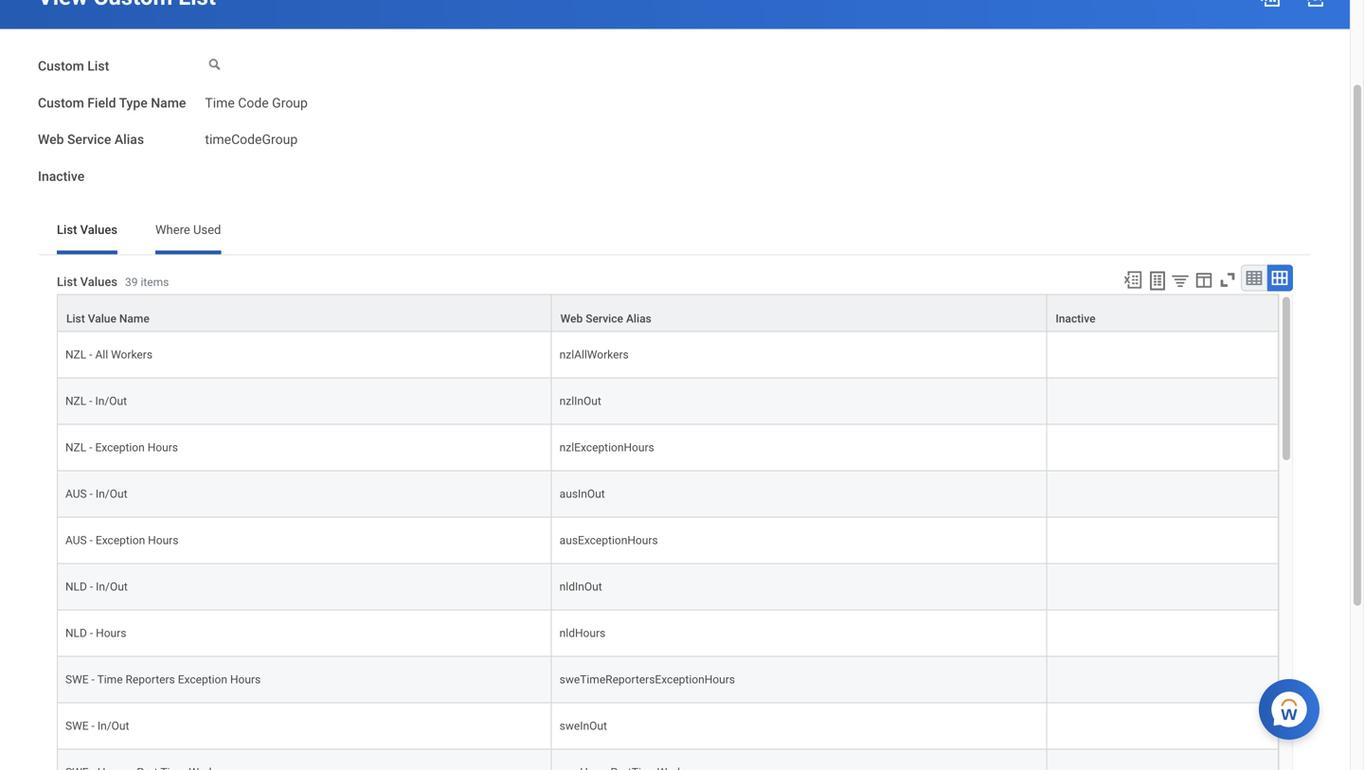 Task type: describe. For each thing, give the bounding box(es) containing it.
list up field
[[87, 58, 109, 74]]

list value name button
[[58, 295, 551, 331]]

exception for aus
[[96, 534, 145, 547]]

row containing swe - time reporters exception hours
[[57, 657, 1280, 704]]

export to worksheets image
[[1147, 270, 1170, 292]]

where
[[155, 223, 190, 237]]

row containing aus - in/out
[[57, 472, 1280, 518]]

where used
[[155, 223, 221, 237]]

fullscreen image
[[1218, 270, 1239, 291]]

nzlexceptionhours
[[560, 441, 655, 455]]

- for nzl - all workers
[[89, 348, 92, 362]]

0 vertical spatial name
[[151, 95, 186, 111]]

nld for nld - in/out
[[65, 581, 87, 594]]

web service alias inside popup button
[[561, 312, 652, 326]]

alias inside popup button
[[626, 312, 652, 326]]

values for list values 39 items
[[80, 275, 118, 289]]

cell for nzlallworkers
[[1048, 332, 1280, 379]]

row containing nzl - in/out
[[57, 379, 1280, 425]]

nzl for nzl - all workers
[[65, 348, 86, 362]]

list for list values 39 items
[[57, 275, 77, 289]]

time inside row
[[97, 674, 123, 687]]

inactive button
[[1048, 295, 1279, 331]]

- for nld - hours
[[90, 627, 93, 640]]

nzlallworkers
[[560, 348, 629, 362]]

swe for swe - time reporters exception hours
[[65, 674, 89, 687]]

code
[[238, 95, 269, 111]]

custom for custom field type name
[[38, 95, 84, 111]]

- for aus - in/out
[[90, 488, 93, 501]]

row containing aus - exception hours
[[57, 518, 1280, 565]]

export to excel image
[[1260, 0, 1282, 9]]

- for swe - in/out
[[92, 720, 95, 733]]

0 horizontal spatial service
[[67, 132, 111, 147]]

time inside the custom field type name element
[[205, 95, 235, 111]]

used
[[193, 223, 221, 237]]

nldhours
[[560, 627, 606, 640]]

name inside popup button
[[119, 312, 150, 326]]

cell for swetimereportersexceptionhours
[[1048, 657, 1280, 704]]

web service alias element
[[205, 120, 298, 149]]

web service alias button
[[552, 295, 1047, 331]]

nzl - all workers
[[65, 348, 153, 362]]

nld for nld - hours
[[65, 627, 87, 640]]

type
[[119, 95, 148, 111]]

row containing list value name
[[57, 294, 1280, 332]]

- for nzl - in/out
[[89, 395, 92, 408]]

row containing nld - in/out
[[57, 565, 1280, 611]]

view printable version (pdf) image
[[1305, 0, 1328, 9]]

workers
[[111, 348, 153, 362]]

nld - in/out
[[65, 581, 128, 594]]

list values 39 items
[[57, 275, 169, 289]]

cell for nldinout
[[1048, 565, 1280, 611]]

exception for nzl
[[95, 441, 145, 455]]

cell for nzlexceptionhours
[[1048, 425, 1280, 472]]

row containing swe - in/out
[[57, 704, 1280, 750]]

all
[[95, 348, 108, 362]]

items
[[141, 276, 169, 289]]

group
[[272, 95, 308, 111]]

sweinout
[[560, 720, 607, 733]]

- for swe - time reporters exception hours
[[92, 674, 95, 687]]

- for nld - in/out
[[90, 581, 93, 594]]



Task type: locate. For each thing, give the bounding box(es) containing it.
row containing nld - hours
[[57, 611, 1280, 657]]

- up nld - hours
[[90, 581, 93, 594]]

aus for aus - exception hours
[[65, 534, 87, 547]]

0 vertical spatial time
[[205, 95, 235, 111]]

2 vertical spatial exception
[[178, 674, 227, 687]]

toolbar
[[1115, 265, 1294, 294]]

list for list values
[[57, 223, 77, 237]]

0 vertical spatial web
[[38, 132, 64, 147]]

in/out for aus - in/out
[[96, 488, 127, 501]]

list for list value name
[[66, 312, 85, 326]]

nzl for nzl - in/out
[[65, 395, 86, 408]]

service up nzlallworkers
[[586, 312, 624, 326]]

1 nld from the top
[[65, 581, 87, 594]]

value
[[88, 312, 116, 326]]

custom down custom list
[[38, 95, 84, 111]]

field
[[87, 95, 116, 111]]

swe for swe - in/out
[[65, 720, 89, 733]]

39
[[125, 276, 138, 289]]

in/out down nzl - exception hours
[[96, 488, 127, 501]]

service
[[67, 132, 111, 147], [586, 312, 624, 326]]

list values
[[57, 223, 118, 237]]

1 vertical spatial values
[[80, 275, 118, 289]]

0 vertical spatial aus
[[65, 488, 87, 501]]

1 vertical spatial name
[[119, 312, 150, 326]]

list up list values 39 items
[[57, 223, 77, 237]]

0 vertical spatial exception
[[95, 441, 145, 455]]

exception right reporters
[[178, 674, 227, 687]]

5 row from the top
[[57, 472, 1280, 518]]

2 cell from the top
[[1048, 379, 1280, 425]]

custom up custom field type name
[[38, 58, 84, 74]]

0 vertical spatial custom
[[38, 58, 84, 74]]

nzl - in/out
[[65, 395, 127, 408]]

swetimereportersexceptionhours
[[560, 674, 735, 687]]

7 row from the top
[[57, 565, 1280, 611]]

11 row from the top
[[57, 750, 1280, 771]]

aus down aus - in/out
[[65, 534, 87, 547]]

time left code
[[205, 95, 235, 111]]

custom field type name
[[38, 95, 186, 111]]

10 row from the top
[[57, 704, 1280, 750]]

0 vertical spatial swe
[[65, 674, 89, 687]]

- down swe - time reporters exception hours
[[92, 720, 95, 733]]

9 row from the top
[[57, 657, 1280, 704]]

cell for ausinout
[[1048, 472, 1280, 518]]

1 vertical spatial inactive
[[1056, 312, 1096, 326]]

nzl down the nzl - all workers
[[65, 395, 86, 408]]

6 cell from the top
[[1048, 565, 1280, 611]]

0 vertical spatial values
[[80, 223, 118, 237]]

row
[[57, 294, 1280, 332], [57, 332, 1280, 379], [57, 379, 1280, 425], [57, 425, 1280, 472], [57, 472, 1280, 518], [57, 518, 1280, 565], [57, 565, 1280, 611], [57, 611, 1280, 657], [57, 657, 1280, 704], [57, 704, 1280, 750], [57, 750, 1280, 771]]

nldinout
[[560, 581, 602, 594]]

swe
[[65, 674, 89, 687], [65, 720, 89, 733]]

tab list containing list values
[[38, 209, 1313, 255]]

service down field
[[67, 132, 111, 147]]

0 vertical spatial service
[[67, 132, 111, 147]]

nzlinout
[[560, 395, 602, 408]]

nld up nld - hours
[[65, 581, 87, 594]]

1 vertical spatial time
[[97, 674, 123, 687]]

reporters
[[126, 674, 175, 687]]

time code group
[[205, 95, 308, 111]]

1 horizontal spatial name
[[151, 95, 186, 111]]

1 cell from the top
[[1048, 332, 1280, 379]]

nzl down "nzl - in/out"
[[65, 441, 86, 455]]

exception up aus - in/out
[[95, 441, 145, 455]]

1 swe from the top
[[65, 674, 89, 687]]

1 vertical spatial web
[[561, 312, 583, 326]]

1 vertical spatial exception
[[96, 534, 145, 547]]

1 vertical spatial nld
[[65, 627, 87, 640]]

1 horizontal spatial inactive
[[1056, 312, 1096, 326]]

1 vertical spatial nzl
[[65, 395, 86, 408]]

custom field type name element
[[205, 84, 308, 112]]

- down nld - in/out
[[90, 627, 93, 640]]

- down nzl - exception hours
[[90, 488, 93, 501]]

export to excel image
[[1123, 270, 1144, 291]]

web down custom field type name
[[38, 132, 64, 147]]

alias down type
[[115, 132, 144, 147]]

nzl for nzl - exception hours
[[65, 441, 86, 455]]

- for nzl - exception hours
[[89, 441, 92, 455]]

1 vertical spatial swe
[[65, 720, 89, 733]]

custom list
[[38, 58, 109, 74]]

- down "nzl - in/out"
[[89, 441, 92, 455]]

1 horizontal spatial web
[[561, 312, 583, 326]]

0 horizontal spatial web
[[38, 132, 64, 147]]

1 nzl from the top
[[65, 348, 86, 362]]

2 vertical spatial nzl
[[65, 441, 86, 455]]

web up nzlallworkers
[[561, 312, 583, 326]]

name right value
[[119, 312, 150, 326]]

alias
[[115, 132, 144, 147], [626, 312, 652, 326]]

1 vertical spatial service
[[586, 312, 624, 326]]

0 vertical spatial nld
[[65, 581, 87, 594]]

exception
[[95, 441, 145, 455], [96, 534, 145, 547], [178, 674, 227, 687]]

3 nzl from the top
[[65, 441, 86, 455]]

4 row from the top
[[57, 425, 1280, 472]]

0 horizontal spatial time
[[97, 674, 123, 687]]

2 values from the top
[[80, 275, 118, 289]]

9 cell from the top
[[1048, 704, 1280, 750]]

0 horizontal spatial alias
[[115, 132, 144, 147]]

1 horizontal spatial alias
[[626, 312, 652, 326]]

4 cell from the top
[[1048, 472, 1280, 518]]

2 aus from the top
[[65, 534, 87, 547]]

1 horizontal spatial service
[[586, 312, 624, 326]]

swe - in/out
[[65, 720, 129, 733]]

1 vertical spatial alias
[[626, 312, 652, 326]]

name
[[151, 95, 186, 111], [119, 312, 150, 326]]

service inside web service alias popup button
[[586, 312, 624, 326]]

0 horizontal spatial web service alias
[[38, 132, 144, 147]]

list
[[87, 58, 109, 74], [57, 223, 77, 237], [57, 275, 77, 289], [66, 312, 85, 326]]

aus
[[65, 488, 87, 501], [65, 534, 87, 547]]

values
[[80, 223, 118, 237], [80, 275, 118, 289]]

3 cell from the top
[[1048, 425, 1280, 472]]

tab list
[[38, 209, 1313, 255]]

0 horizontal spatial inactive
[[38, 168, 85, 184]]

values for list values
[[80, 223, 118, 237]]

- down aus - in/out
[[90, 534, 93, 547]]

values left 39
[[80, 275, 118, 289]]

6 row from the top
[[57, 518, 1280, 565]]

in/out down 'aus - exception hours'
[[96, 581, 128, 594]]

click to view/edit grid preferences image
[[1194, 270, 1215, 291]]

custom for custom list
[[38, 58, 84, 74]]

timecodegroup
[[205, 132, 298, 147]]

time left reporters
[[97, 674, 123, 687]]

1 aus from the top
[[65, 488, 87, 501]]

- down nld - hours
[[92, 674, 95, 687]]

alias up nzlallworkers
[[626, 312, 652, 326]]

ausinout
[[560, 488, 605, 501]]

name right type
[[151, 95, 186, 111]]

row containing nzl - exception hours
[[57, 425, 1280, 472]]

1 values from the top
[[80, 223, 118, 237]]

1 horizontal spatial time
[[205, 95, 235, 111]]

-
[[89, 348, 92, 362], [89, 395, 92, 408], [89, 441, 92, 455], [90, 488, 93, 501], [90, 534, 93, 547], [90, 581, 93, 594], [90, 627, 93, 640], [92, 674, 95, 687], [92, 720, 95, 733]]

web
[[38, 132, 64, 147], [561, 312, 583, 326]]

in/out for nld - in/out
[[96, 581, 128, 594]]

- left the all
[[89, 348, 92, 362]]

2 custom from the top
[[38, 95, 84, 111]]

in/out down the nzl - all workers
[[95, 395, 127, 408]]

1 horizontal spatial web service alias
[[561, 312, 652, 326]]

aus down nzl - exception hours
[[65, 488, 87, 501]]

0 vertical spatial nzl
[[65, 348, 86, 362]]

0 vertical spatial alias
[[115, 132, 144, 147]]

2 swe from the top
[[65, 720, 89, 733]]

row containing nzl - all workers
[[57, 332, 1280, 379]]

- down the nzl - all workers
[[89, 395, 92, 408]]

in/out
[[95, 395, 127, 408], [96, 488, 127, 501], [96, 581, 128, 594], [97, 720, 129, 733]]

time
[[205, 95, 235, 111], [97, 674, 123, 687]]

nld - hours
[[65, 627, 126, 640]]

nld down nld - in/out
[[65, 627, 87, 640]]

0 vertical spatial web service alias
[[38, 132, 144, 147]]

8 row from the top
[[57, 611, 1280, 657]]

list value name
[[66, 312, 150, 326]]

aus - exception hours
[[65, 534, 179, 547]]

values up list values 39 items
[[80, 223, 118, 237]]

ausexceptionhours
[[560, 534, 658, 547]]

0 horizontal spatial name
[[119, 312, 150, 326]]

1 custom from the top
[[38, 58, 84, 74]]

select to filter grid data image
[[1171, 271, 1191, 291]]

5 cell from the top
[[1048, 518, 1280, 565]]

in/out for swe - in/out
[[97, 720, 129, 733]]

- for aus - exception hours
[[90, 534, 93, 547]]

1 vertical spatial aus
[[65, 534, 87, 547]]

inactive
[[38, 168, 85, 184], [1056, 312, 1096, 326]]

nzl left the all
[[65, 348, 86, 362]]

8 cell from the top
[[1048, 657, 1280, 704]]

nzl - exception hours
[[65, 441, 178, 455]]

in/out for nzl - in/out
[[95, 395, 127, 408]]

3 row from the top
[[57, 379, 1280, 425]]

custom
[[38, 58, 84, 74], [38, 95, 84, 111]]

web service alias down field
[[38, 132, 144, 147]]

0 vertical spatial inactive
[[38, 168, 85, 184]]

cell for nzlinout
[[1048, 379, 1280, 425]]

exception up nld - in/out
[[96, 534, 145, 547]]

10 cell from the top
[[1048, 750, 1280, 771]]

web service alias
[[38, 132, 144, 147], [561, 312, 652, 326]]

inactive inside inactive popup button
[[1056, 312, 1096, 326]]

hours
[[148, 441, 178, 455], [148, 534, 179, 547], [96, 627, 126, 640], [230, 674, 261, 687]]

list up list value name
[[57, 275, 77, 289]]

cell for ausexceptionhours
[[1048, 518, 1280, 565]]

cell
[[1048, 332, 1280, 379], [1048, 379, 1280, 425], [1048, 425, 1280, 472], [1048, 472, 1280, 518], [1048, 518, 1280, 565], [1048, 565, 1280, 611], [1048, 611, 1280, 657], [1048, 657, 1280, 704], [1048, 704, 1280, 750], [1048, 750, 1280, 771]]

in/out down reporters
[[97, 720, 129, 733]]

list left value
[[66, 312, 85, 326]]

1 vertical spatial web service alias
[[561, 312, 652, 326]]

web inside web service alias popup button
[[561, 312, 583, 326]]

nld
[[65, 581, 87, 594], [65, 627, 87, 640]]

swe - time reporters exception hours
[[65, 674, 261, 687]]

table image
[[1245, 269, 1264, 288]]

nzl
[[65, 348, 86, 362], [65, 395, 86, 408], [65, 441, 86, 455]]

expand table image
[[1271, 269, 1290, 288]]

1 vertical spatial custom
[[38, 95, 84, 111]]

web service alias up nzlallworkers
[[561, 312, 652, 326]]

cell for sweinout
[[1048, 704, 1280, 750]]

2 nld from the top
[[65, 627, 87, 640]]

aus for aus - in/out
[[65, 488, 87, 501]]

2 nzl from the top
[[65, 395, 86, 408]]

cell for nldhours
[[1048, 611, 1280, 657]]

aus - in/out
[[65, 488, 127, 501]]

7 cell from the top
[[1048, 611, 1280, 657]]

list inside popup button
[[66, 312, 85, 326]]

2 row from the top
[[57, 332, 1280, 379]]

1 row from the top
[[57, 294, 1280, 332]]



Task type: vqa. For each thing, say whether or not it's contained in the screenshot.


